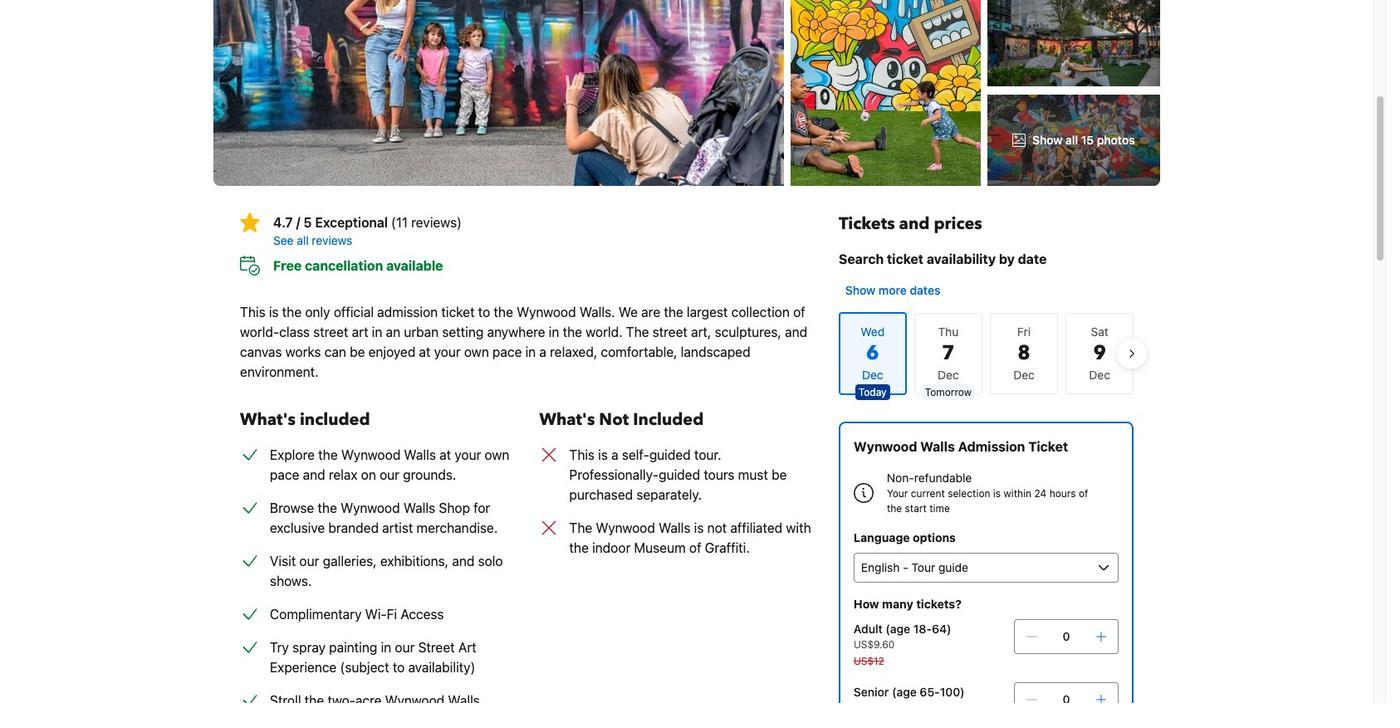 Task type: locate. For each thing, give the bounding box(es) containing it.
your up the "grounds."
[[455, 448, 481, 463]]

guided down "included"
[[649, 448, 691, 463]]

1 horizontal spatial at
[[439, 448, 451, 463]]

own
[[464, 345, 489, 360], [485, 448, 510, 463]]

wynwood up on in the left bottom of the page
[[341, 448, 401, 463]]

1 horizontal spatial ticket
[[887, 252, 924, 267]]

to up setting
[[478, 305, 490, 320]]

1 vertical spatial to
[[393, 660, 405, 675]]

be
[[350, 345, 365, 360], [772, 468, 787, 483]]

own up for
[[485, 448, 510, 463]]

ticket up show more dates
[[887, 252, 924, 267]]

1 vertical spatial ticket
[[441, 305, 475, 320]]

adult (age 18-64) us$9.60
[[854, 622, 951, 651]]

show all 15 photos
[[1033, 133, 1135, 147]]

your down setting
[[434, 345, 461, 360]]

is
[[269, 305, 279, 320], [598, 448, 608, 463], [993, 488, 1001, 500], [694, 521, 704, 536]]

15
[[1081, 133, 1094, 147]]

this up world-
[[240, 305, 265, 320]]

2 what's from the left
[[539, 409, 595, 431]]

our inside "visit our galleries, exhibitions, and solo shows."
[[299, 554, 319, 569]]

we
[[619, 305, 638, 320]]

4.7
[[273, 215, 293, 230]]

is left not
[[694, 521, 704, 536]]

1 what's from the left
[[240, 409, 296, 431]]

this for this is the only official admission ticket to the wynwood walls. we are the largest collection of world-class street art in an urban setting anywhere in the world. the street art, sculptures, and canvas works can be enjoyed at your own pace in a relaxed, comfortable, landscaped environment.
[[240, 305, 265, 320]]

100)
[[940, 685, 965, 699]]

1 vertical spatial of
[[1079, 488, 1088, 500]]

(age for 18-
[[886, 622, 910, 636]]

2 dec from the left
[[1014, 368, 1035, 382]]

in inside try spray painting in our street art experience (subject to availability)
[[381, 640, 391, 655]]

1 vertical spatial this
[[569, 448, 595, 463]]

in up (subject
[[381, 640, 391, 655]]

world.
[[586, 325, 623, 340]]

current
[[911, 488, 945, 500]]

pace down anywhere
[[493, 345, 522, 360]]

1 vertical spatial pace
[[270, 468, 299, 483]]

show more dates button
[[839, 276, 947, 306]]

pace inside explore the wynwood walls at your own pace and relax on our grounds.
[[270, 468, 299, 483]]

0 vertical spatial own
[[464, 345, 489, 360]]

and down collection on the right top
[[785, 325, 807, 340]]

0 horizontal spatial at
[[419, 345, 431, 360]]

1 horizontal spatial to
[[478, 305, 490, 320]]

0 vertical spatial show
[[1033, 133, 1063, 147]]

to inside 'this is the only official admission ticket to the wynwood walls. we are the largest collection of world-class street art in an urban setting anywhere in the world. the street art, sculptures, and canvas works can be enjoyed at your own pace in a relaxed, comfortable, landscaped environment.'
[[478, 305, 490, 320]]

ticket up setting
[[441, 305, 475, 320]]

1 horizontal spatial what's
[[539, 409, 595, 431]]

world-
[[240, 325, 279, 340]]

affiliated
[[730, 521, 783, 536]]

0 vertical spatial the
[[626, 325, 649, 340]]

admission
[[958, 439, 1025, 454]]

0 horizontal spatial all
[[297, 233, 309, 248]]

0 horizontal spatial to
[[393, 660, 405, 675]]

many
[[882, 597, 913, 611]]

1 vertical spatial own
[[485, 448, 510, 463]]

1 horizontal spatial a
[[611, 448, 619, 463]]

dec up tomorrow
[[938, 368, 959, 382]]

1 vertical spatial all
[[297, 233, 309, 248]]

access
[[401, 607, 444, 622]]

must
[[738, 468, 768, 483]]

the up the relax
[[318, 448, 338, 463]]

0 horizontal spatial this
[[240, 305, 265, 320]]

0 vertical spatial your
[[434, 345, 461, 360]]

a left relaxed,
[[539, 345, 547, 360]]

dec for 8
[[1014, 368, 1035, 382]]

0 horizontal spatial dec
[[938, 368, 959, 382]]

be right must
[[772, 468, 787, 483]]

at up the "grounds."
[[439, 448, 451, 463]]

the down your
[[887, 503, 902, 515]]

street up can
[[313, 325, 348, 340]]

your inside explore the wynwood walls at your own pace and relax on our grounds.
[[455, 448, 481, 463]]

the up comfortable,
[[626, 325, 649, 340]]

0 vertical spatial to
[[478, 305, 490, 320]]

0 vertical spatial be
[[350, 345, 365, 360]]

show
[[1033, 133, 1063, 147], [845, 283, 876, 297]]

what's for what's included
[[240, 409, 296, 431]]

1 horizontal spatial show
[[1033, 133, 1063, 147]]

wynwood inside browse the wynwood walls shop for exclusive branded artist merchandise.
[[341, 501, 400, 516]]

solo
[[478, 554, 503, 569]]

0 vertical spatial our
[[380, 468, 400, 483]]

the
[[626, 325, 649, 340], [569, 521, 592, 536]]

street
[[418, 640, 455, 655]]

of left graffiti.
[[689, 541, 701, 556]]

and left solo
[[452, 554, 475, 569]]

guided up separately. on the bottom of page
[[659, 468, 700, 483]]

pace down explore
[[270, 468, 299, 483]]

at down "urban"
[[419, 345, 431, 360]]

dec inside thu 7 dec tomorrow
[[938, 368, 959, 382]]

the inside 'this is the only official admission ticket to the wynwood walls. we are the largest collection of world-class street art in an urban setting anywhere in the world. the street art, sculptures, and canvas works can be enjoyed at your own pace in a relaxed, comfortable, landscaped environment.'
[[626, 325, 649, 340]]

1 vertical spatial be
[[772, 468, 787, 483]]

0 horizontal spatial ticket
[[441, 305, 475, 320]]

dec down 9
[[1089, 368, 1110, 382]]

free cancellation available
[[273, 258, 443, 273]]

is up world-
[[269, 305, 279, 320]]

search ticket availability by date
[[839, 252, 1047, 267]]

available
[[386, 258, 443, 273]]

wynwood up non-
[[854, 439, 917, 454]]

be inside 'this is the only official admission ticket to the wynwood walls. we are the largest collection of world-class street art in an urban setting anywhere in the world. the street art, sculptures, and canvas works can be enjoyed at your own pace in a relaxed, comfortable, landscaped environment.'
[[350, 345, 365, 360]]

in left an
[[372, 325, 382, 340]]

own down setting
[[464, 345, 489, 360]]

show down search
[[845, 283, 876, 297]]

is up professionally-
[[598, 448, 608, 463]]

1 horizontal spatial pace
[[493, 345, 522, 360]]

0 horizontal spatial street
[[313, 325, 348, 340]]

all
[[1066, 133, 1078, 147], [297, 233, 309, 248]]

pace
[[493, 345, 522, 360], [270, 468, 299, 483]]

browse the wynwood walls shop for exclusive branded artist merchandise.
[[270, 501, 498, 536]]

what's left not
[[539, 409, 595, 431]]

0 vertical spatial at
[[419, 345, 431, 360]]

0 horizontal spatial a
[[539, 345, 547, 360]]

0 vertical spatial a
[[539, 345, 547, 360]]

of
[[793, 305, 805, 320], [1079, 488, 1088, 500], [689, 541, 701, 556]]

1 vertical spatial at
[[439, 448, 451, 463]]

all left 15
[[1066, 133, 1078, 147]]

2 vertical spatial our
[[395, 640, 415, 655]]

availability)
[[408, 660, 475, 675]]

0 vertical spatial (age
[[886, 622, 910, 636]]

show inside button
[[845, 283, 876, 297]]

1 horizontal spatial dec
[[1014, 368, 1035, 382]]

0 vertical spatial guided
[[649, 448, 691, 463]]

environment.
[[240, 365, 319, 380]]

start
[[905, 503, 927, 515]]

0 horizontal spatial pace
[[270, 468, 299, 483]]

art
[[458, 640, 477, 655]]

all down /
[[297, 233, 309, 248]]

sculptures,
[[715, 325, 782, 340]]

an
[[386, 325, 400, 340]]

(age for 65-
[[892, 685, 917, 699]]

setting
[[442, 325, 484, 340]]

2 vertical spatial of
[[689, 541, 701, 556]]

2 horizontal spatial dec
[[1089, 368, 1110, 382]]

is inside the wynwood walls is not affiliated with the indoor museum of graffiti.
[[694, 521, 704, 536]]

our right visit
[[299, 554, 319, 569]]

a inside 'this is the only official admission ticket to the wynwood walls. we are the largest collection of world-class street art in an urban setting anywhere in the world. the street art, sculptures, and canvas works can be enjoyed at your own pace in a relaxed, comfortable, landscaped environment.'
[[539, 345, 547, 360]]

wynwood walls admission ticket
[[854, 439, 1068, 454]]

museum
[[634, 541, 686, 556]]

1 dec from the left
[[938, 368, 959, 382]]

(age left 65-
[[892, 685, 917, 699]]

street down are
[[653, 325, 688, 340]]

is inside 'this is the only official admission ticket to the wynwood walls. we are the largest collection of world-class street art in an urban setting anywhere in the world. the street art, sculptures, and canvas works can be enjoyed at your own pace in a relaxed, comfortable, landscaped environment.'
[[269, 305, 279, 320]]

our left street
[[395, 640, 415, 655]]

sat 9 dec
[[1089, 325, 1110, 382]]

of right hours
[[1079, 488, 1088, 500]]

and inside explore the wynwood walls at your own pace and relax on our grounds.
[[303, 468, 325, 483]]

and inside 'this is the only official admission ticket to the wynwood walls. we are the largest collection of world-class street art in an urban setting anywhere in the world. the street art, sculptures, and canvas works can be enjoyed at your own pace in a relaxed, comfortable, landscaped environment.'
[[785, 325, 807, 340]]

show left 15
[[1033, 133, 1063, 147]]

relaxed,
[[550, 345, 597, 360]]

a inside this is a self-guided tour. professionally-guided tours must be purchased separately.
[[611, 448, 619, 463]]

walls up the "grounds."
[[404, 448, 436, 463]]

pace inside 'this is the only official admission ticket to the wynwood walls. we are the largest collection of world-class street art in an urban setting anywhere in the world. the street art, sculptures, and canvas works can be enjoyed at your own pace in a relaxed, comfortable, landscaped environment.'
[[493, 345, 522, 360]]

this inside this is a self-guided tour. professionally-guided tours must be purchased separately.
[[569, 448, 595, 463]]

of right collection on the right top
[[793, 305, 805, 320]]

with
[[786, 521, 811, 536]]

be down art
[[350, 345, 365, 360]]

to right (subject
[[393, 660, 405, 675]]

is left within
[[993, 488, 1001, 500]]

1 vertical spatial your
[[455, 448, 481, 463]]

1 vertical spatial a
[[611, 448, 619, 463]]

1 vertical spatial our
[[299, 554, 319, 569]]

official
[[334, 305, 374, 320]]

walls up artist
[[404, 501, 435, 516]]

2 horizontal spatial of
[[1079, 488, 1088, 500]]

our right on in the left bottom of the page
[[380, 468, 400, 483]]

0 horizontal spatial show
[[845, 283, 876, 297]]

dec down '8'
[[1014, 368, 1035, 382]]

what's up explore
[[240, 409, 296, 431]]

0 horizontal spatial what's
[[240, 409, 296, 431]]

the up indoor
[[569, 521, 592, 536]]

wynwood inside the wynwood walls is not affiliated with the indoor museum of graffiti.
[[596, 521, 655, 536]]

1 vertical spatial show
[[845, 283, 876, 297]]

and left the relax
[[303, 468, 325, 483]]

date
[[1018, 252, 1047, 267]]

only
[[305, 305, 330, 320]]

this inside 'this is the only official admission ticket to the wynwood walls. we are the largest collection of world-class street art in an urban setting anywhere in the world. the street art, sculptures, and canvas works can be enjoyed at your own pace in a relaxed, comfortable, landscaped environment.'
[[240, 305, 265, 320]]

a
[[539, 345, 547, 360], [611, 448, 619, 463]]

0 vertical spatial this
[[240, 305, 265, 320]]

walls inside explore the wynwood walls at your own pace and relax on our grounds.
[[404, 448, 436, 463]]

1 horizontal spatial street
[[653, 325, 688, 340]]

0 horizontal spatial of
[[689, 541, 701, 556]]

tickets?
[[916, 597, 962, 611]]

merchandise.
[[417, 521, 498, 536]]

3 dec from the left
[[1089, 368, 1110, 382]]

1 horizontal spatial the
[[626, 325, 649, 340]]

0 horizontal spatial the
[[569, 521, 592, 536]]

1 horizontal spatial this
[[569, 448, 595, 463]]

1 vertical spatial the
[[569, 521, 592, 536]]

64)
[[932, 622, 951, 636]]

wynwood up branded
[[341, 501, 400, 516]]

(age
[[886, 622, 910, 636], [892, 685, 917, 699]]

the left indoor
[[569, 541, 589, 556]]

self-
[[622, 448, 649, 463]]

1 vertical spatial (age
[[892, 685, 917, 699]]

comfortable,
[[601, 345, 677, 360]]

the inside explore the wynwood walls at your own pace and relax on our grounds.
[[318, 448, 338, 463]]

0 vertical spatial all
[[1066, 133, 1078, 147]]

0 vertical spatial pace
[[493, 345, 522, 360]]

walls up museum
[[659, 521, 691, 536]]

1 horizontal spatial be
[[772, 468, 787, 483]]

the inside the wynwood walls is not affiliated with the indoor museum of graffiti.
[[569, 541, 589, 556]]

own inside explore the wynwood walls at your own pace and relax on our grounds.
[[485, 448, 510, 463]]

(11
[[391, 215, 408, 230]]

a up professionally-
[[611, 448, 619, 463]]

1 horizontal spatial of
[[793, 305, 805, 320]]

search
[[839, 252, 884, 267]]

the up class
[[282, 305, 302, 320]]

0
[[1063, 630, 1070, 644]]

by
[[999, 252, 1015, 267]]

exceptional
[[315, 215, 388, 230]]

reviews
[[312, 233, 352, 248]]

anywhere
[[487, 325, 545, 340]]

visit
[[270, 554, 296, 569]]

own inside 'this is the only official admission ticket to the wynwood walls. we are the largest collection of world-class street art in an urban setting anywhere in the world. the street art, sculptures, and canvas works can be enjoyed at your own pace in a relaxed, comfortable, landscaped environment.'
[[464, 345, 489, 360]]

language options
[[854, 531, 956, 545]]

dec
[[938, 368, 959, 382], [1014, 368, 1035, 382], [1089, 368, 1110, 382]]

walls inside the wynwood walls is not affiliated with the indoor museum of graffiti.
[[659, 521, 691, 536]]

tour.
[[694, 448, 722, 463]]

this up professionally-
[[569, 448, 595, 463]]

wynwood up anywhere
[[517, 305, 576, 320]]

0 horizontal spatial be
[[350, 345, 365, 360]]

and
[[899, 213, 930, 235], [785, 325, 807, 340], [303, 468, 325, 483], [452, 554, 475, 569]]

the up anywhere
[[494, 305, 513, 320]]

tours
[[704, 468, 735, 483]]

0 vertical spatial of
[[793, 305, 805, 320]]

wynwood inside explore the wynwood walls at your own pace and relax on our grounds.
[[341, 448, 401, 463]]

the up branded
[[318, 501, 337, 516]]

your inside 'this is the only official admission ticket to the wynwood walls. we are the largest collection of world-class street art in an urban setting anywhere in the world. the street art, sculptures, and canvas works can be enjoyed at your own pace in a relaxed, comfortable, landscaped environment.'
[[434, 345, 461, 360]]

wynwood up indoor
[[596, 521, 655, 536]]

/
[[296, 215, 300, 230]]

guided
[[649, 448, 691, 463], [659, 468, 700, 483]]

24
[[1034, 488, 1047, 500]]

works
[[285, 345, 321, 360]]

professionally-
[[569, 468, 659, 483]]

complimentary
[[270, 607, 362, 622]]

(age inside adult (age 18-64) us$9.60
[[886, 622, 910, 636]]

region
[[826, 306, 1147, 402]]

explore
[[270, 448, 315, 463]]

0 vertical spatial ticket
[[887, 252, 924, 267]]

(age left 18-
[[886, 622, 910, 636]]



Task type: describe. For each thing, give the bounding box(es) containing it.
show more dates
[[845, 283, 941, 297]]

walls up refundable
[[920, 439, 955, 454]]

dates
[[910, 283, 941, 297]]

photos
[[1097, 133, 1135, 147]]

painting
[[329, 640, 377, 655]]

browse
[[270, 501, 314, 516]]

show for show more dates
[[845, 283, 876, 297]]

of inside 'this is the only official admission ticket to the wynwood walls. we are the largest collection of world-class street art in an urban setting anywhere in the world. the street art, sculptures, and canvas works can be enjoyed at your own pace in a relaxed, comfortable, landscaped environment.'
[[793, 305, 805, 320]]

dec for 7
[[938, 368, 959, 382]]

7
[[942, 340, 955, 367]]

experience
[[270, 660, 337, 675]]

all inside 4.7 / 5 exceptional (11 reviews) see all reviews
[[297, 233, 309, 248]]

how many tickets?
[[854, 597, 962, 611]]

included
[[633, 409, 704, 431]]

exclusive
[[270, 521, 325, 536]]

refundable
[[914, 471, 972, 485]]

spray
[[292, 640, 326, 655]]

in down anywhere
[[525, 345, 536, 360]]

the inside non-refundable your current selection is within 24 hours of the start time
[[887, 503, 902, 515]]

dec for 9
[[1089, 368, 1110, 382]]

can
[[324, 345, 346, 360]]

galleries,
[[323, 554, 377, 569]]

walls.
[[580, 305, 615, 320]]

shows.
[[270, 574, 312, 589]]

walls inside browse the wynwood walls shop for exclusive branded artist merchandise.
[[404, 501, 435, 516]]

not
[[599, 409, 629, 431]]

are
[[641, 305, 660, 320]]

to inside try spray painting in our street art experience (subject to availability)
[[393, 660, 405, 675]]

grounds.
[[403, 468, 456, 483]]

see
[[273, 233, 294, 248]]

at inside explore the wynwood walls at your own pace and relax on our grounds.
[[439, 448, 451, 463]]

the up relaxed,
[[563, 325, 582, 340]]

fri
[[1017, 325, 1031, 339]]

canvas
[[240, 345, 282, 360]]

see all reviews button
[[273, 233, 812, 249]]

is inside non-refundable your current selection is within 24 hours of the start time
[[993, 488, 1001, 500]]

1 street from the left
[[313, 325, 348, 340]]

ticket
[[1029, 439, 1068, 454]]

landscaped
[[681, 345, 750, 360]]

branded
[[328, 521, 379, 536]]

art,
[[691, 325, 711, 340]]

urban
[[404, 325, 439, 340]]

fri 8 dec
[[1014, 325, 1035, 382]]

1 horizontal spatial all
[[1066, 133, 1078, 147]]

thu 7 dec tomorrow
[[925, 325, 972, 399]]

in up relaxed,
[[549, 325, 559, 340]]

try spray painting in our street art experience (subject to availability)
[[270, 640, 477, 675]]

cancellation
[[305, 258, 383, 273]]

region containing 7
[[826, 306, 1147, 402]]

the right are
[[664, 305, 683, 320]]

4.7 / 5 exceptional (11 reviews) see all reviews
[[273, 215, 462, 248]]

senior
[[854, 685, 889, 699]]

non-refundable your current selection is within 24 hours of the start time
[[887, 471, 1088, 515]]

the inside browse the wynwood walls shop for exclusive branded artist merchandise.
[[318, 501, 337, 516]]

the inside the wynwood walls is not affiliated with the indoor museum of graffiti.
[[569, 521, 592, 536]]

this is a self-guided tour. professionally-guided tours must be purchased separately.
[[569, 448, 787, 503]]

class
[[279, 325, 310, 340]]

prices
[[934, 213, 982, 235]]

admission
[[377, 305, 438, 320]]

tickets
[[839, 213, 895, 235]]

relax
[[329, 468, 358, 483]]

explore the wynwood walls at your own pace and relax on our grounds.
[[270, 448, 510, 483]]

our inside explore the wynwood walls at your own pace and relax on our grounds.
[[380, 468, 400, 483]]

senior (age 65-100)
[[854, 685, 965, 699]]

this for this is a self-guided tour. professionally-guided tours must be purchased separately.
[[569, 448, 595, 463]]

complimentary wi-fi access
[[270, 607, 444, 622]]

our inside try spray painting in our street art experience (subject to availability)
[[395, 640, 415, 655]]

selection
[[948, 488, 990, 500]]

65-
[[920, 685, 940, 699]]

language
[[854, 531, 910, 545]]

reviews)
[[411, 215, 462, 230]]

is inside this is a self-guided tour. professionally-guided tours must be purchased separately.
[[598, 448, 608, 463]]

1 vertical spatial guided
[[659, 468, 700, 483]]

free
[[273, 258, 302, 273]]

adult
[[854, 622, 883, 636]]

show for show all 15 photos
[[1033, 133, 1063, 147]]

9
[[1093, 340, 1106, 367]]

not
[[707, 521, 727, 536]]

on
[[361, 468, 376, 483]]

how
[[854, 597, 879, 611]]

5
[[303, 215, 312, 230]]

tomorrow
[[925, 386, 972, 399]]

largest
[[687, 305, 728, 320]]

wynwood inside 'this is the only official admission ticket to the wynwood walls. we are the largest collection of world-class street art in an urban setting anywhere in the world. the street art, sculptures, and canvas works can be enjoyed at your own pace in a relaxed, comfortable, landscaped environment.'
[[517, 305, 576, 320]]

within
[[1004, 488, 1032, 500]]

what's not included
[[539, 409, 704, 431]]

tickets and prices
[[839, 213, 982, 235]]

what's for what's not included
[[539, 409, 595, 431]]

options
[[913, 531, 956, 545]]

more
[[879, 283, 907, 297]]

enjoyed
[[368, 345, 416, 360]]

graffiti.
[[705, 541, 750, 556]]

exhibitions,
[[380, 554, 449, 569]]

2 street from the left
[[653, 325, 688, 340]]

try
[[270, 640, 289, 655]]

ticket inside 'this is the only official admission ticket to the wynwood walls. we are the largest collection of world-class street art in an urban setting anywhere in the world. the street art, sculptures, and canvas works can be enjoyed at your own pace in a relaxed, comfortable, landscaped environment.'
[[441, 305, 475, 320]]

be inside this is a self-guided tour. professionally-guided tours must be purchased separately.
[[772, 468, 787, 483]]

us$12
[[854, 655, 884, 668]]

of inside the wynwood walls is not affiliated with the indoor museum of graffiti.
[[689, 541, 701, 556]]

indoor
[[592, 541, 631, 556]]

artist
[[382, 521, 413, 536]]

of inside non-refundable your current selection is within 24 hours of the start time
[[1079, 488, 1088, 500]]

what's included
[[240, 409, 370, 431]]

fi
[[387, 607, 397, 622]]

and inside "visit our galleries, exhibitions, and solo shows."
[[452, 554, 475, 569]]

and left prices
[[899, 213, 930, 235]]

wi-
[[365, 607, 387, 622]]

separately.
[[636, 488, 702, 503]]

this is the only official admission ticket to the wynwood walls. we are the largest collection of world-class street art in an urban setting anywhere in the world. the street art, sculptures, and canvas works can be enjoyed at your own pace in a relaxed, comfortable, landscaped environment.
[[240, 305, 807, 380]]

at inside 'this is the only official admission ticket to the wynwood walls. we are the largest collection of world-class street art in an urban setting anywhere in the world. the street art, sculptures, and canvas works can be enjoyed at your own pace in a relaxed, comfortable, landscaped environment.'
[[419, 345, 431, 360]]



Task type: vqa. For each thing, say whether or not it's contained in the screenshot.
Precautions inside the " The member of staff was really polite and friendly. The room was a good size and very clean. Good precautions against covid were taken. For example, windows are kept open for a few hours after guests stay, the room is cleaned thoroughly with...
no



